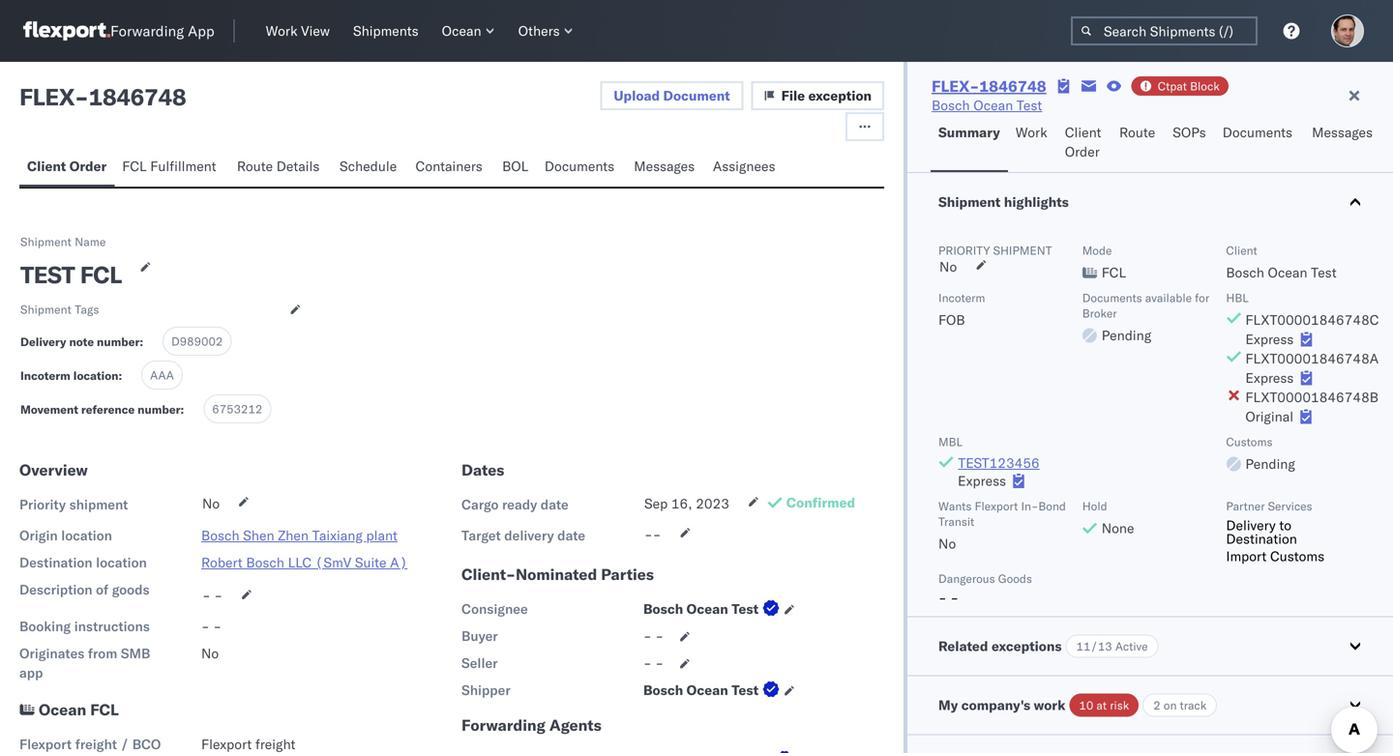 Task type: vqa. For each thing, say whether or not it's contained in the screenshot.
3rd Schedule Pickup from Los Angeles, CA link
no



Task type: describe. For each thing, give the bounding box(es) containing it.
6753212
[[212, 402, 263, 417]]

schedule button
[[332, 149, 408, 187]]

shipment highlights button
[[908, 173, 1394, 231]]

1 vertical spatial incoterm
[[20, 369, 70, 383]]

cargo
[[462, 497, 499, 513]]

express for flxt00001846748c
[[1246, 331, 1294, 348]]

ocean inside button
[[442, 22, 482, 39]]

pending for customs
[[1246, 456, 1296, 473]]

client for the rightmost client order 'button'
[[1065, 124, 1102, 141]]

route for route
[[1120, 124, 1156, 141]]

0 horizontal spatial 1846748
[[88, 82, 186, 111]]

assignees
[[713, 158, 776, 175]]

test
[[20, 260, 75, 289]]

2 vertical spatial express
[[958, 473, 1007, 490]]

fcl up flexport freight / bco
[[90, 701, 119, 720]]

ocean inside client bosch ocean test incoterm fob
[[1268, 264, 1308, 281]]

name
[[75, 235, 106, 249]]

partner services delivery to destination import customs dangerous goods - -
[[939, 499, 1325, 607]]

fob
[[939, 312, 966, 329]]

sops
[[1173, 124, 1207, 141]]

incoterm inside client bosch ocean test incoterm fob
[[939, 291, 986, 305]]

- - for description of goods
[[202, 588, 223, 604]]

upload document button
[[600, 81, 744, 110]]

work view link
[[258, 18, 338, 44]]

0 vertical spatial bosch ocean test
[[932, 97, 1043, 114]]

destination inside partner services delivery to destination import customs dangerous goods - -
[[1227, 531, 1298, 548]]

forwarding for forwarding app
[[110, 22, 184, 40]]

flex-1846748
[[932, 76, 1047, 96]]

sep
[[645, 496, 668, 512]]

fcl down name
[[80, 260, 122, 289]]

1 horizontal spatial shipment
[[994, 243, 1052, 258]]

1 vertical spatial priority shipment
[[19, 497, 128, 513]]

express for flxt00001846748a
[[1246, 370, 1294, 387]]

from
[[88, 646, 117, 663]]

client for the leftmost client order 'button'
[[27, 158, 66, 175]]

file exception
[[782, 87, 872, 104]]

client-nominated parties
[[462, 565, 654, 585]]

no up robert
[[202, 496, 220, 512]]

flxt00001846748b
[[1246, 389, 1379, 406]]

documents for rightmost the documents button
[[1223, 124, 1293, 141]]

forwarding app link
[[23, 21, 215, 41]]

shipment tags
[[20, 302, 99, 317]]

fcl inside button
[[122, 158, 147, 175]]

plant
[[366, 527, 398, 544]]

shipment for shipment tags
[[20, 302, 72, 317]]

schedule
[[340, 158, 397, 175]]

flexport for flexport freight
[[201, 737, 252, 753]]

suite
[[355, 555, 387, 572]]

bosch ocean test link
[[932, 96, 1043, 115]]

0 horizontal spatial shipment
[[69, 497, 128, 513]]

description of goods
[[19, 582, 150, 599]]

wants flexport in-bond transit no
[[939, 499, 1067, 553]]

original
[[1246, 408, 1294, 425]]

flex-1846748 link
[[932, 76, 1047, 96]]

Search Shipments (/) text field
[[1071, 16, 1258, 45]]

/
[[120, 737, 129, 753]]

work view
[[266, 22, 330, 39]]

0 horizontal spatial client order
[[27, 158, 107, 175]]

0 horizontal spatial priority
[[19, 497, 66, 513]]

work button
[[1008, 115, 1058, 172]]

to
[[1280, 517, 1292, 534]]

: for note
[[140, 335, 143, 349]]

document
[[664, 87, 730, 104]]

risk
[[1110, 699, 1130, 713]]

2
[[1154, 699, 1161, 713]]

10
[[1080, 699, 1094, 713]]

test123456
[[959, 455, 1040, 472]]

forwarding agents
[[462, 716, 602, 736]]

forwarding app
[[110, 22, 215, 40]]

delivery inside partner services delivery to destination import customs dangerous goods - -
[[1227, 517, 1276, 534]]

route for route details
[[237, 158, 273, 175]]

aaa
[[150, 368, 174, 383]]

flexport freight
[[201, 737, 296, 753]]

1 horizontal spatial client order
[[1065, 124, 1102, 160]]

view
[[301, 22, 330, 39]]

test123456 button
[[958, 455, 1040, 472]]

bosch inside client bosch ocean test incoterm fob
[[1227, 264, 1265, 281]]

documents for documents available for broker
[[1083, 291, 1143, 305]]

2023
[[696, 496, 730, 512]]

forwarding for forwarding agents
[[462, 716, 546, 736]]

bond
[[1039, 499, 1067, 514]]

destination location
[[19, 555, 147, 572]]

flexport. image
[[23, 21, 110, 41]]

robert
[[201, 555, 243, 572]]

upload document
[[614, 87, 730, 104]]

11/13 active
[[1077, 640, 1148, 654]]

consignee
[[462, 601, 528, 618]]

details
[[277, 158, 320, 175]]

0 vertical spatial priority
[[939, 243, 991, 258]]

route button
[[1112, 115, 1166, 172]]

robert bosch llc (smv suite a)
[[201, 555, 408, 572]]

bosch shen zhen taixiang plant link
[[201, 527, 398, 544]]

target
[[462, 527, 501, 544]]

target delivery date
[[462, 527, 586, 544]]

originates from smb app
[[19, 646, 150, 682]]

delivery
[[505, 527, 554, 544]]

track
[[1180, 699, 1207, 713]]

date for target delivery date
[[558, 527, 586, 544]]

date for cargo ready date
[[541, 497, 569, 513]]

pending for documents available for broker
[[1102, 327, 1152, 344]]

smb
[[121, 646, 150, 663]]

work for work view
[[266, 22, 298, 39]]

route details
[[237, 158, 320, 175]]

movement reference number :
[[20, 403, 184, 417]]

0 horizontal spatial messages button
[[626, 149, 705, 187]]

sep 16, 2023
[[645, 496, 730, 512]]

bosch shen zhen taixiang plant
[[201, 527, 398, 544]]

exception
[[809, 87, 872, 104]]

1 horizontal spatial messages button
[[1305, 115, 1384, 172]]

route details button
[[229, 149, 332, 187]]

wants
[[939, 499, 972, 514]]

goods
[[112, 582, 150, 599]]

related
[[939, 638, 989, 655]]

booking
[[19, 618, 71, 635]]

confirmed
[[787, 495, 856, 512]]

0 horizontal spatial documents button
[[537, 149, 626, 187]]

movement
[[20, 403, 78, 417]]



Task type: locate. For each thing, give the bounding box(es) containing it.
1846748 down forwarding app link
[[88, 82, 186, 111]]

priority down shipment highlights
[[939, 243, 991, 258]]

1 vertical spatial shipment
[[20, 235, 72, 249]]

pending down broker
[[1102, 327, 1152, 344]]

0 vertical spatial incoterm
[[939, 291, 986, 305]]

incoterm up fob
[[939, 291, 986, 305]]

customs down to
[[1271, 548, 1325, 565]]

1 horizontal spatial 1846748
[[980, 76, 1047, 96]]

others button
[[511, 18, 581, 44]]

2 vertical spatial documents
[[1083, 291, 1143, 305]]

shipper
[[462, 682, 511, 699]]

0 horizontal spatial messages
[[634, 158, 695, 175]]

0 horizontal spatial documents
[[545, 158, 615, 175]]

0 vertical spatial delivery
[[20, 335, 66, 349]]

0 horizontal spatial priority shipment
[[19, 497, 128, 513]]

0 vertical spatial work
[[266, 22, 298, 39]]

incoterm up movement
[[20, 369, 70, 383]]

flex - 1846748
[[19, 82, 186, 111]]

1 vertical spatial date
[[558, 527, 586, 544]]

nominated
[[516, 565, 597, 585]]

1 horizontal spatial client order button
[[1058, 115, 1112, 172]]

robert bosch llc (smv suite a) link
[[201, 555, 408, 572]]

0 horizontal spatial incoterm
[[20, 369, 70, 383]]

client order button down flex
[[19, 149, 114, 187]]

services
[[1268, 499, 1313, 514]]

0 vertical spatial route
[[1120, 124, 1156, 141]]

client right work button
[[1065, 124, 1102, 141]]

ready
[[502, 497, 537, 513]]

number for movement reference number
[[138, 403, 181, 417]]

documents up broker
[[1083, 291, 1143, 305]]

customs down the original
[[1227, 435, 1273, 450]]

client inside client bosch ocean test incoterm fob
[[1227, 243, 1258, 258]]

1 horizontal spatial freight
[[255, 737, 296, 753]]

fcl down mode
[[1102, 264, 1127, 281]]

1 horizontal spatial incoterm
[[939, 291, 986, 305]]

shipment down highlights
[[994, 243, 1052, 258]]

1 horizontal spatial priority shipment
[[939, 243, 1052, 258]]

ctpat block
[[1158, 79, 1220, 93]]

16,
[[672, 496, 693, 512]]

1 horizontal spatial destination
[[1227, 531, 1298, 548]]

0 horizontal spatial delivery
[[20, 335, 66, 349]]

number for delivery note number
[[97, 335, 140, 349]]

ocean
[[442, 22, 482, 39], [974, 97, 1014, 114], [1268, 264, 1308, 281], [687, 601, 729, 618], [687, 682, 729, 699], [39, 701, 86, 720]]

forwarding inside forwarding app link
[[110, 22, 184, 40]]

client order down flex
[[27, 158, 107, 175]]

shipments link
[[346, 18, 427, 44]]

1 horizontal spatial route
[[1120, 124, 1156, 141]]

forwarding left 'app'
[[110, 22, 184, 40]]

related exceptions
[[939, 638, 1062, 655]]

work for work
[[1016, 124, 1048, 141]]

0 horizontal spatial pending
[[1102, 327, 1152, 344]]

location up destination location
[[61, 527, 112, 544]]

shipment inside button
[[939, 194, 1001, 211]]

location up the 'goods'
[[96, 555, 147, 572]]

flex-
[[932, 76, 980, 96]]

0 horizontal spatial flexport
[[19, 737, 72, 753]]

flexport freight / bco
[[19, 737, 161, 753]]

1 horizontal spatial documents
[[1083, 291, 1143, 305]]

0 vertical spatial number
[[97, 335, 140, 349]]

originates
[[19, 646, 84, 663]]

ctpat
[[1158, 79, 1188, 93]]

shipment for shipment highlights
[[939, 194, 1001, 211]]

ocean button
[[434, 18, 503, 44]]

forwarding down shipper
[[462, 716, 546, 736]]

work inside button
[[1016, 124, 1048, 141]]

no down transit
[[939, 536, 956, 553]]

shipment for shipment name
[[20, 235, 72, 249]]

2 freight from the left
[[255, 737, 296, 753]]

of
[[96, 582, 109, 599]]

0 horizontal spatial freight
[[75, 737, 117, 753]]

priority up origin
[[19, 497, 66, 513]]

test fcl
[[20, 260, 122, 289]]

1 horizontal spatial order
[[1065, 143, 1100, 160]]

app
[[188, 22, 215, 40]]

- - for buyer
[[644, 628, 664, 645]]

0 vertical spatial shipment
[[994, 243, 1052, 258]]

- -
[[202, 588, 223, 604], [201, 618, 222, 635], [644, 628, 664, 645], [644, 655, 664, 672]]

0 vertical spatial priority shipment
[[939, 243, 1052, 258]]

no up fob
[[940, 258, 957, 275]]

dates
[[462, 461, 505, 480]]

freight for flexport freight
[[255, 737, 296, 753]]

on
[[1164, 699, 1177, 713]]

: left 6753212
[[181, 403, 184, 417]]

summary button
[[931, 115, 1008, 172]]

summary
[[939, 124, 1001, 141]]

shipments
[[353, 22, 419, 39]]

1 vertical spatial :
[[119, 369, 122, 383]]

0 horizontal spatial order
[[69, 158, 107, 175]]

10 at risk
[[1080, 699, 1130, 713]]

0 horizontal spatial work
[[266, 22, 298, 39]]

0 vertical spatial messages
[[1312, 124, 1373, 141]]

flexport
[[975, 499, 1019, 514], [19, 737, 72, 753], [201, 737, 252, 753]]

0 vertical spatial documents
[[1223, 124, 1293, 141]]

tags
[[75, 302, 99, 317]]

incoterm
[[939, 291, 986, 305], [20, 369, 70, 383]]

fcl left fulfillment
[[122, 158, 147, 175]]

1 horizontal spatial priority
[[939, 243, 991, 258]]

2 vertical spatial location
[[96, 555, 147, 572]]

1 vertical spatial documents
[[545, 158, 615, 175]]

2 horizontal spatial client
[[1227, 243, 1258, 258]]

1 horizontal spatial client
[[1065, 124, 1102, 141]]

1 freight from the left
[[75, 737, 117, 753]]

0 vertical spatial forwarding
[[110, 22, 184, 40]]

order right work button
[[1065, 143, 1100, 160]]

0 vertical spatial date
[[541, 497, 569, 513]]

none
[[1102, 520, 1135, 537]]

overview
[[19, 461, 88, 480]]

2 vertical spatial :
[[181, 403, 184, 417]]

documents button right bol
[[537, 149, 626, 187]]

flexport down ocean fcl
[[19, 737, 72, 753]]

mode
[[1083, 243, 1112, 258]]

for
[[1195, 291, 1210, 305]]

my
[[939, 697, 958, 714]]

documents right bol button
[[545, 158, 615, 175]]

2 horizontal spatial documents
[[1223, 124, 1293, 141]]

0 horizontal spatial route
[[237, 158, 273, 175]]

express up the flxt00001846748a at the right of page
[[1246, 331, 1294, 348]]

0 horizontal spatial :
[[119, 369, 122, 383]]

documents button right 'sops'
[[1215, 115, 1305, 172]]

shipment name
[[20, 235, 106, 249]]

1 horizontal spatial messages
[[1312, 124, 1373, 141]]

1 vertical spatial pending
[[1246, 456, 1296, 473]]

-
[[75, 82, 88, 111], [645, 527, 653, 543], [653, 527, 661, 543], [202, 588, 211, 604], [214, 588, 223, 604], [939, 590, 947, 607], [951, 590, 959, 607], [201, 618, 210, 635], [213, 618, 222, 635], [644, 628, 652, 645], [656, 628, 664, 645], [644, 655, 652, 672], [656, 655, 664, 672]]

client order button up highlights
[[1058, 115, 1112, 172]]

client-
[[462, 565, 516, 585]]

destination up "description"
[[19, 555, 93, 572]]

upload
[[614, 87, 660, 104]]

date right "ready"
[[541, 497, 569, 513]]

taixiang
[[312, 527, 363, 544]]

0 vertical spatial customs
[[1227, 435, 1273, 450]]

1 horizontal spatial documents button
[[1215, 115, 1305, 172]]

0 vertical spatial express
[[1246, 331, 1294, 348]]

flxt00001846748c
[[1246, 312, 1380, 329]]

1 vertical spatial customs
[[1271, 548, 1325, 565]]

bosch ocean test for consignee
[[644, 601, 759, 618]]

1 vertical spatial express
[[1246, 370, 1294, 387]]

11/13
[[1077, 640, 1113, 654]]

shen
[[243, 527, 274, 544]]

flexport for flexport freight / bco
[[19, 737, 72, 753]]

shipment down summary button
[[939, 194, 1001, 211]]

date up client-nominated parties
[[558, 527, 586, 544]]

order for the leftmost client order 'button'
[[69, 158, 107, 175]]

client up 'hbl'
[[1227, 243, 1258, 258]]

destination
[[1227, 531, 1298, 548], [19, 555, 93, 572]]

1 vertical spatial priority
[[19, 497, 66, 513]]

documents for the leftmost the documents button
[[545, 158, 615, 175]]

order for the rightmost client order 'button'
[[1065, 143, 1100, 160]]

my company's work
[[939, 697, 1066, 714]]

route inside button
[[1120, 124, 1156, 141]]

route inside "button"
[[237, 158, 273, 175]]

destination up the import
[[1227, 531, 1298, 548]]

work down bosch ocean test link
[[1016, 124, 1048, 141]]

order inside client order
[[1065, 143, 1100, 160]]

0 horizontal spatial client order button
[[19, 149, 114, 187]]

1 vertical spatial bosch ocean test
[[644, 601, 759, 618]]

date
[[541, 497, 569, 513], [558, 527, 586, 544]]

location for origin location
[[61, 527, 112, 544]]

customs inside partner services delivery to destination import customs dangerous goods - -
[[1271, 548, 1325, 565]]

buyer
[[462, 628, 498, 645]]

2 vertical spatial client
[[1227, 243, 1258, 258]]

dangerous
[[939, 572, 996, 587]]

1 vertical spatial number
[[138, 403, 181, 417]]

pending
[[1102, 327, 1152, 344], [1246, 456, 1296, 473]]

flexport right bco
[[201, 737, 252, 753]]

no right smb
[[201, 646, 219, 663]]

no inside wants flexport in-bond transit no
[[939, 536, 956, 553]]

hbl
[[1227, 291, 1249, 305]]

work left view
[[266, 22, 298, 39]]

location for destination location
[[96, 555, 147, 572]]

1 horizontal spatial work
[[1016, 124, 1048, 141]]

0 vertical spatial shipment
[[939, 194, 1001, 211]]

: up the "reference"
[[119, 369, 122, 383]]

order down flex - 1846748 in the left top of the page
[[69, 158, 107, 175]]

1 vertical spatial delivery
[[1227, 517, 1276, 534]]

0 vertical spatial destination
[[1227, 531, 1298, 548]]

fcl fulfillment
[[122, 158, 216, 175]]

client order right work button
[[1065, 124, 1102, 160]]

1 horizontal spatial :
[[140, 335, 143, 349]]

flexport left in-
[[975, 499, 1019, 514]]

0 horizontal spatial forwarding
[[110, 22, 184, 40]]

location for incoterm location :
[[73, 369, 119, 383]]

2 horizontal spatial :
[[181, 403, 184, 417]]

2 vertical spatial shipment
[[20, 302, 72, 317]]

: for reference
[[181, 403, 184, 417]]

express down test123456
[[958, 473, 1007, 490]]

shipment up origin location
[[69, 497, 128, 513]]

origin location
[[19, 527, 112, 544]]

agents
[[550, 716, 602, 736]]

express up the original
[[1246, 370, 1294, 387]]

0 vertical spatial :
[[140, 335, 143, 349]]

- - for seller
[[644, 655, 664, 672]]

llc
[[288, 555, 312, 572]]

shipment up test
[[20, 235, 72, 249]]

1 vertical spatial location
[[61, 527, 112, 544]]

bol
[[502, 158, 529, 175]]

documents inside documents available for broker
[[1083, 291, 1143, 305]]

priority shipment up origin location
[[19, 497, 128, 513]]

cargo ready date
[[462, 497, 569, 513]]

test inside client bosch ocean test incoterm fob
[[1312, 264, 1337, 281]]

in-
[[1022, 499, 1039, 514]]

shipment
[[939, 194, 1001, 211], [20, 235, 72, 249], [20, 302, 72, 317]]

fcl
[[122, 158, 147, 175], [80, 260, 122, 289], [1102, 264, 1127, 281], [90, 701, 119, 720]]

1 vertical spatial shipment
[[69, 497, 128, 513]]

number down the aaa at left
[[138, 403, 181, 417]]

0 vertical spatial client
[[1065, 124, 1102, 141]]

0 horizontal spatial client
[[27, 158, 66, 175]]

documents right 'sops'
[[1223, 124, 1293, 141]]

ocean fcl
[[39, 701, 119, 720]]

1 vertical spatial route
[[237, 158, 273, 175]]

client down flex
[[27, 158, 66, 175]]

delivery down the 'shipment tags' on the left of the page
[[20, 335, 66, 349]]

seller
[[462, 655, 498, 672]]

messages
[[1312, 124, 1373, 141], [634, 158, 695, 175]]

booking instructions
[[19, 618, 150, 635]]

flxt00001846748a
[[1246, 350, 1379, 367]]

1 vertical spatial messages
[[634, 158, 695, 175]]

: left d989002
[[140, 335, 143, 349]]

route left details
[[237, 158, 273, 175]]

1 horizontal spatial flexport
[[201, 737, 252, 753]]

priority shipment down shipment highlights
[[939, 243, 1052, 258]]

route left 'sops'
[[1120, 124, 1156, 141]]

location up movement reference number :
[[73, 369, 119, 383]]

number right note
[[97, 335, 140, 349]]

express
[[1246, 331, 1294, 348], [1246, 370, 1294, 387], [958, 473, 1007, 490]]

1846748 up work button
[[980, 76, 1047, 96]]

2 horizontal spatial flexport
[[975, 499, 1019, 514]]

test
[[1017, 97, 1043, 114], [1312, 264, 1337, 281], [732, 601, 759, 618], [732, 682, 759, 699]]

reference
[[81, 403, 135, 417]]

1 horizontal spatial forwarding
[[462, 716, 546, 736]]

0 vertical spatial pending
[[1102, 327, 1152, 344]]

1 vertical spatial destination
[[19, 555, 93, 572]]

2 vertical spatial bosch ocean test
[[644, 682, 759, 699]]

shipment highlights
[[939, 194, 1069, 211]]

client order button
[[1058, 115, 1112, 172], [19, 149, 114, 187]]

partner
[[1227, 499, 1265, 514]]

bosch ocean test for shipper
[[644, 682, 759, 699]]

1 vertical spatial work
[[1016, 124, 1048, 141]]

shipment down test
[[20, 302, 72, 317]]

flexport inside wants flexport in-bond transit no
[[975, 499, 1019, 514]]

0 horizontal spatial destination
[[19, 555, 93, 572]]

pending up services
[[1246, 456, 1296, 473]]

1 horizontal spatial pending
[[1246, 456, 1296, 473]]

delivery down partner
[[1227, 517, 1276, 534]]

1 horizontal spatial delivery
[[1227, 517, 1276, 534]]

0 vertical spatial location
[[73, 369, 119, 383]]

containers button
[[408, 149, 495, 187]]

note
[[69, 335, 94, 349]]

freight for flexport freight / bco
[[75, 737, 117, 753]]

1 vertical spatial client
[[27, 158, 66, 175]]

1 vertical spatial forwarding
[[462, 716, 546, 736]]



